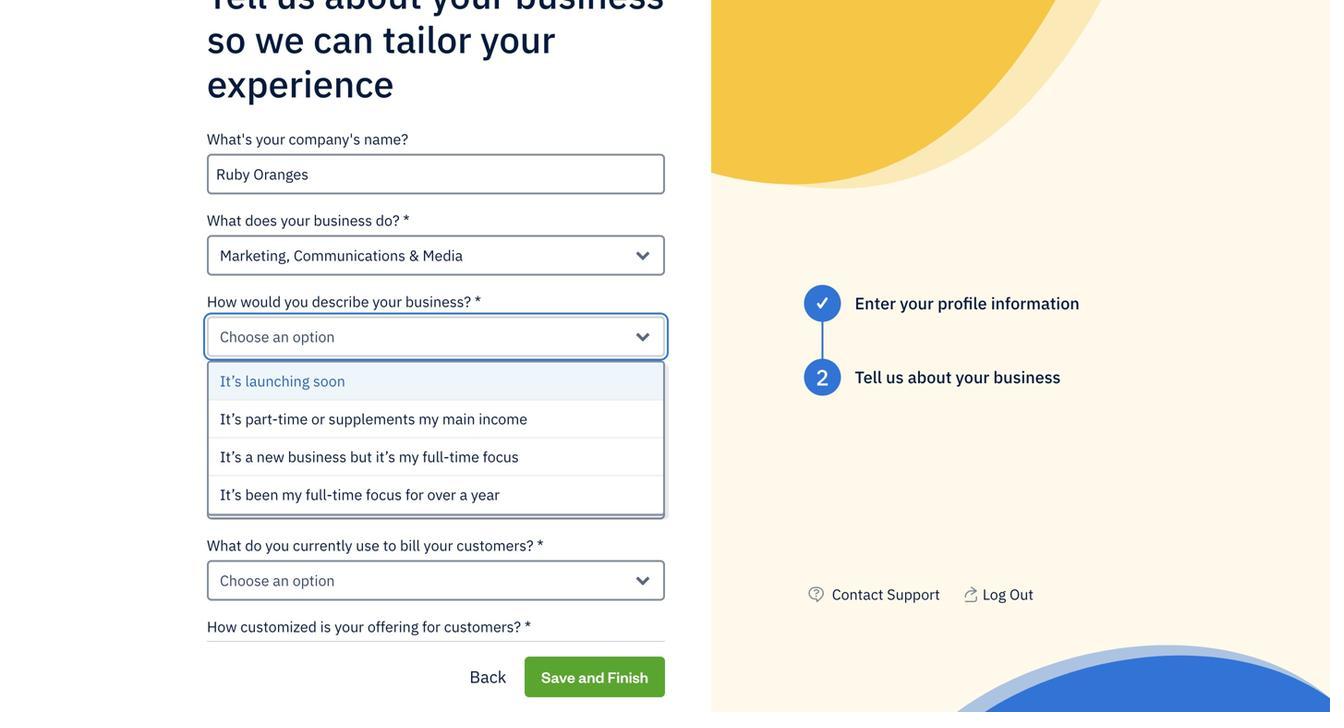 Task type: describe. For each thing, give the bounding box(es) containing it.
business inside the tell us about your business so we can tailor your experience
[[515, 0, 665, 19]]

complete
[[370, 455, 432, 474]]

about for tell us about your business so we can tailor your experience
[[324, 0, 422, 19]]

what for what does your business do? *
[[207, 211, 242, 230]]

it's launching soon
[[220, 372, 345, 391]]

how would you describe your business? *
[[207, 292, 481, 312]]

what's your company's name?
[[207, 130, 408, 149]]

1 horizontal spatial focus
[[483, 447, 519, 467]]

different
[[475, 654, 533, 674]]

2 vertical spatial time
[[333, 485, 362, 505]]

list box containing it's launching soon
[[209, 363, 663, 514]]

choose an option for second choose an option field from the bottom
[[220, 490, 335, 509]]

supplements
[[329, 409, 415, 429]]

is
[[320, 617, 331, 637]]

save and finish
[[541, 667, 649, 687]]

option for third choose an option field from the top
[[293, 571, 335, 591]]

my inside it's a new business but it's my full-time focus option
[[399, 447, 419, 467]]

1 vertical spatial full-
[[306, 485, 333, 505]]

1 choose an option field from the top
[[207, 317, 665, 357]]

name?
[[364, 130, 408, 149]]

support image
[[804, 583, 829, 605]]

contact support link
[[832, 585, 940, 604]]

it's part-time or supplements my main income option
[[209, 401, 663, 439]]

Marketing, Communications & Media field
[[207, 235, 665, 276]]

part-
[[245, 409, 278, 429]]

finish
[[608, 667, 649, 687]]

log out button
[[962, 583, 1034, 605]]

log
[[983, 585, 1006, 604]]

how for how long does it take to complete your services?
[[207, 455, 237, 474]]

bill
[[400, 536, 420, 555]]

how customized is your offering for customers? *
[[207, 617, 531, 637]]

tailor
[[383, 15, 472, 63]]

option for second choose an option field from the bottom
[[293, 490, 335, 509]]

save and finish button
[[525, 657, 665, 698]]

tell for tell us about your business
[[855, 366, 882, 388]]

it's for it's part-time or supplements my main income
[[220, 409, 242, 429]]

it's for it's been my full-time focus for over a year
[[220, 485, 242, 505]]

it's been my full-time focus for over a year option
[[209, 476, 663, 514]]

so
[[207, 15, 246, 63]]

0 vertical spatial does
[[245, 211, 277, 230]]

tell us about your business
[[855, 366, 1061, 388]]

1 vertical spatial or
[[537, 654, 550, 674]]

2 an from the top
[[273, 490, 289, 509]]

it
[[308, 455, 317, 474]]

or inside option
[[311, 409, 325, 429]]

you for would
[[284, 292, 308, 312]]

it's
[[376, 447, 395, 467]]

1 choose from the top
[[220, 327, 269, 347]]

tell for tell us about your business so we can tailor your experience
[[207, 0, 267, 19]]

marketing, communications & media
[[220, 246, 463, 265]]

but
[[350, 447, 372, 467]]

business?
[[405, 292, 471, 312]]

back button
[[455, 659, 521, 696]]

out
[[1010, 585, 1034, 604]]

how long does it take to complete your services?
[[207, 455, 530, 474]]

media
[[423, 246, 463, 265]]

us for tell us about your business
[[886, 366, 904, 388]]

about for tell us about your business
[[908, 366, 952, 388]]

this
[[416, 373, 440, 393]]

company's
[[289, 130, 360, 149]]

0 vertical spatial customized
[[240, 617, 317, 637]]

marketing,
[[220, 246, 290, 265]]

been
[[245, 485, 278, 505]]

my inside it's part-time or supplements my main income option
[[419, 409, 439, 429]]

option for 1st choose an option field
[[293, 327, 335, 347]]

1 vertical spatial customers?
[[444, 617, 521, 637]]

my inside it's been my full-time focus for over a year option
[[282, 485, 302, 505]]



Task type: locate. For each thing, give the bounding box(es) containing it.
or
[[311, 409, 325, 429], [537, 654, 550, 674]]

what up the marketing, at the left of the page
[[207, 211, 242, 230]]

1 choose an option from the top
[[220, 327, 335, 347]]

it's left launching
[[220, 372, 242, 391]]

do
[[245, 536, 262, 555]]

and
[[578, 667, 605, 687]]

1 horizontal spatial us
[[886, 366, 904, 388]]

logout image
[[962, 583, 979, 605]]

you for do
[[265, 536, 289, 555]]

0 vertical spatial about
[[324, 0, 422, 19]]

contact
[[832, 585, 884, 604]]

0 vertical spatial focus
[[483, 447, 519, 467]]

you
[[284, 292, 308, 312], [265, 536, 289, 555]]

we
[[255, 15, 305, 63]]

time down it's launching soon
[[278, 409, 308, 429]]

it's inside it's launching soon option
[[220, 372, 242, 391]]

choose an option down do
[[220, 571, 335, 591]]

describe
[[312, 292, 369, 312]]

how
[[207, 292, 237, 312], [207, 455, 237, 474], [207, 617, 237, 637]]

1 vertical spatial my
[[399, 447, 419, 467]]

1 vertical spatial choose an option
[[220, 490, 335, 509]]

2 how from the top
[[207, 455, 237, 474]]

it's left been
[[220, 485, 242, 505]]

over
[[427, 485, 456, 505]]

1 vertical spatial customized
[[554, 654, 630, 674]]

it's left new
[[220, 447, 242, 467]]

*
[[403, 211, 410, 230], [475, 292, 481, 312], [537, 536, 544, 555], [525, 617, 531, 637]]

1 horizontal spatial time
[[333, 485, 362, 505]]

do?
[[376, 211, 400, 230]]

what's for what's your company's name?
[[207, 130, 252, 149]]

what
[[207, 211, 242, 230], [207, 536, 242, 555]]

1 vertical spatial what
[[207, 536, 242, 555]]

2 vertical spatial choose an option field
[[207, 561, 665, 601]]

2 choose an option from the top
[[220, 490, 335, 509]]

2 vertical spatial option
[[293, 571, 335, 591]]

it's part-time or supplements my main income
[[220, 409, 528, 429]]

an down been
[[273, 571, 289, 591]]

1 what's from the top
[[207, 130, 252, 149]]

for
[[405, 485, 424, 505], [422, 617, 441, 637]]

0 vertical spatial us
[[276, 0, 316, 19]]

focus
[[483, 447, 519, 467], [366, 485, 402, 505]]

1 vertical spatial time
[[449, 447, 479, 467]]

0 horizontal spatial us
[[276, 0, 316, 19]]

0 horizontal spatial tell
[[207, 0, 267, 19]]

customers? down year
[[457, 536, 534, 555]]

2 choose from the top
[[220, 490, 269, 509]]

choose an option field down bill
[[207, 561, 665, 601]]

what do you currently use to bill your customers? *
[[207, 536, 544, 555]]

1 vertical spatial us
[[886, 366, 904, 388]]

option down the currently
[[293, 571, 335, 591]]

new
[[257, 447, 284, 467]]

tell
[[207, 0, 267, 19], [855, 366, 882, 388]]

1 vertical spatial about
[[908, 366, 952, 388]]

my right it's
[[399, 447, 419, 467]]

for inside it's been my full-time focus for over a year option
[[405, 485, 424, 505]]

1 horizontal spatial or
[[537, 654, 550, 674]]

0 vertical spatial option
[[293, 327, 335, 347]]

1 vertical spatial to
[[383, 536, 397, 555]]

an down would
[[273, 327, 289, 347]]

long
[[240, 455, 269, 474]]

what does your business do? *
[[207, 211, 410, 230]]

full-
[[423, 447, 449, 467], [306, 485, 333, 505]]

3 choose an option from the top
[[220, 571, 335, 591]]

you right do
[[265, 536, 289, 555]]

option
[[293, 327, 335, 347], [293, 490, 335, 509], [293, 571, 335, 591]]

your
[[431, 0, 506, 19], [480, 15, 556, 63], [256, 130, 285, 149], [281, 211, 310, 230], [373, 292, 402, 312], [900, 292, 934, 314], [956, 366, 990, 388], [256, 373, 285, 393], [436, 455, 465, 474], [424, 536, 453, 555], [335, 617, 364, 637]]

0 horizontal spatial customized
[[240, 617, 317, 637]]

0 horizontal spatial or
[[311, 409, 325, 429]]

choose an option
[[220, 327, 335, 347], [220, 490, 335, 509], [220, 571, 335, 591]]

customers?
[[457, 536, 534, 555], [444, 617, 521, 637]]

does left 'it' on the bottom of the page
[[272, 455, 305, 474]]

0 vertical spatial choose an option field
[[207, 317, 665, 357]]

1 horizontal spatial full-
[[423, 447, 449, 467]]

us for tell us about your business so we can tailor your experience
[[276, 0, 316, 19]]

us down enter
[[886, 366, 904, 388]]

what's for what's your estimated revenue this year?
[[207, 373, 252, 393]]

4 it's from the top
[[220, 485, 242, 505]]

full- down it's part-time or supplements my main income option
[[423, 447, 449, 467]]

2 choose an option field from the top
[[207, 479, 665, 520]]

to for complete
[[353, 455, 366, 474]]

0 horizontal spatial about
[[324, 0, 422, 19]]

1 horizontal spatial customized
[[554, 654, 630, 674]]

2 what's from the top
[[207, 373, 252, 393]]

us inside the tell us about your business so we can tailor your experience
[[276, 0, 316, 19]]

customers? up different
[[444, 617, 521, 637]]

choose an option for third choose an option field from the top
[[220, 571, 335, 591]]

1 horizontal spatial tell
[[855, 366, 882, 388]]

what's
[[207, 130, 252, 149], [207, 373, 252, 393]]

1 what from the top
[[207, 211, 242, 230]]

2 vertical spatial my
[[282, 485, 302, 505]]

2 horizontal spatial time
[[449, 447, 479, 467]]

2 it's from the top
[[220, 409, 242, 429]]

1 an from the top
[[273, 327, 289, 347]]

revenue
[[359, 373, 412, 393]]

1 vertical spatial what's
[[207, 373, 252, 393]]

business inside option
[[288, 447, 347, 467]]

Choose an option field
[[207, 317, 665, 357], [207, 479, 665, 520], [207, 561, 665, 601]]

how for how customized is your offering for customers? *
[[207, 617, 237, 637]]

about
[[324, 0, 422, 19], [908, 366, 952, 388]]

0 vertical spatial to
[[353, 455, 366, 474]]

1 option from the top
[[293, 327, 335, 347]]

experience
[[207, 60, 394, 108]]

would
[[240, 292, 281, 312]]

it's launching soon option
[[209, 363, 663, 401]]

0 vertical spatial choose an option
[[220, 327, 335, 347]]

my right been
[[282, 485, 302, 505]]

1 vertical spatial focus
[[366, 485, 402, 505]]

contact support
[[832, 585, 940, 604]]

it's inside it's been my full-time focus for over a year option
[[220, 485, 242, 505]]

or down 'estimated'
[[311, 409, 325, 429]]

tell us about your business so we can tailor your experience
[[207, 0, 665, 108]]

log out
[[983, 585, 1034, 604]]

2 vertical spatial an
[[273, 571, 289, 591]]

us up experience
[[276, 0, 316, 19]]

information
[[991, 292, 1080, 314]]

1 horizontal spatial to
[[383, 536, 397, 555]]

3 choose an option field from the top
[[207, 561, 665, 601]]

time down main
[[449, 447, 479, 467]]

to
[[353, 455, 366, 474], [383, 536, 397, 555]]

choose
[[220, 327, 269, 347], [220, 490, 269, 509], [220, 571, 269, 591]]

soon
[[313, 372, 345, 391]]

it's
[[220, 372, 242, 391], [220, 409, 242, 429], [220, 447, 242, 467], [220, 485, 242, 505]]

back
[[470, 666, 507, 688]]

it's inside it's a new business but it's my full-time focus option
[[220, 447, 242, 467]]

it's for it's a new business but it's my full-time focus
[[220, 447, 242, 467]]

what left do
[[207, 536, 242, 555]]

1 horizontal spatial about
[[908, 366, 952, 388]]

1 vertical spatial choose
[[220, 490, 269, 509]]

for right offering
[[422, 617, 441, 637]]

a left year
[[460, 485, 468, 505]]

0 horizontal spatial a
[[245, 447, 253, 467]]

0 horizontal spatial to
[[353, 455, 366, 474]]

choose an option field down it's a new business but it's my full-time focus option
[[207, 479, 665, 520]]

focus down income
[[483, 447, 519, 467]]

1 vertical spatial how
[[207, 455, 237, 474]]

year?
[[444, 373, 480, 393]]

1 vertical spatial an
[[273, 490, 289, 509]]

3 it's from the top
[[220, 447, 242, 467]]

it's left part-
[[220, 409, 242, 429]]

0 vertical spatial what's
[[207, 130, 252, 149]]

3 how from the top
[[207, 617, 237, 637]]

0 vertical spatial customers?
[[457, 536, 534, 555]]

it's a new business but it's my full-time focus
[[220, 447, 519, 467]]

income
[[479, 409, 528, 429]]

enter your profile information
[[855, 292, 1080, 314]]

0 vertical spatial or
[[311, 409, 325, 429]]

option down describe
[[293, 327, 335, 347]]

3 option from the top
[[293, 571, 335, 591]]

currently
[[293, 536, 352, 555]]

2 option from the top
[[293, 490, 335, 509]]

offering
[[368, 617, 419, 637]]

choose an option down would
[[220, 327, 335, 347]]

0 vertical spatial my
[[419, 409, 439, 429]]

enter
[[855, 292, 896, 314]]

to left bill
[[383, 536, 397, 555]]

1 it's from the top
[[220, 372, 242, 391]]

services?
[[468, 455, 530, 474]]

1 vertical spatial does
[[272, 455, 305, 474]]

use
[[356, 536, 380, 555]]

1 horizontal spatial a
[[460, 485, 468, 505]]

0 vertical spatial an
[[273, 327, 289, 347]]

it's a new business but it's my full-time focus option
[[209, 439, 663, 476]]

0 vertical spatial what
[[207, 211, 242, 230]]

or right different
[[537, 654, 550, 674]]

option down 'it' on the bottom of the page
[[293, 490, 335, 509]]

time
[[278, 409, 308, 429], [449, 447, 479, 467], [333, 485, 362, 505]]

0 vertical spatial a
[[245, 447, 253, 467]]

year
[[471, 485, 500, 505]]

an down new
[[273, 490, 289, 509]]

can
[[313, 15, 374, 63]]

2 vertical spatial how
[[207, 617, 237, 637]]

an
[[273, 327, 289, 347], [273, 490, 289, 509], [273, 571, 289, 591]]

what's up part-
[[207, 373, 252, 393]]

choose an option down "long"
[[220, 490, 335, 509]]

choose down would
[[220, 327, 269, 347]]

0 vertical spatial choose
[[220, 327, 269, 347]]

1 vertical spatial a
[[460, 485, 468, 505]]

tell inside the tell us about your business so we can tailor your experience
[[207, 0, 267, 19]]

choose down "long"
[[220, 490, 269, 509]]

0 vertical spatial you
[[284, 292, 308, 312]]

take
[[320, 455, 349, 474]]

communications
[[294, 246, 405, 265]]

different or customized
[[475, 654, 630, 674]]

to for bill
[[383, 536, 397, 555]]

what for what do you currently use to bill your customers? *
[[207, 536, 242, 555]]

0 horizontal spatial focus
[[366, 485, 402, 505]]

main
[[442, 409, 475, 429]]

for left the over
[[405, 485, 424, 505]]

list box
[[209, 363, 663, 514]]

choose an option field down business?
[[207, 317, 665, 357]]

1 vertical spatial tell
[[855, 366, 882, 388]]

does
[[245, 211, 277, 230], [272, 455, 305, 474]]

support
[[887, 585, 940, 604]]

2 vertical spatial choose an option
[[220, 571, 335, 591]]

0 vertical spatial how
[[207, 292, 237, 312]]

0 vertical spatial time
[[278, 409, 308, 429]]

0 vertical spatial tell
[[207, 0, 267, 19]]

my left main
[[419, 409, 439, 429]]

it's for it's launching soon
[[220, 372, 242, 391]]

us
[[276, 0, 316, 19], [886, 366, 904, 388]]

3 an from the top
[[273, 571, 289, 591]]

it's inside it's part-time or supplements my main income option
[[220, 409, 242, 429]]

2 what from the top
[[207, 536, 242, 555]]

customized
[[240, 617, 317, 637], [554, 654, 630, 674]]

3 choose from the top
[[220, 571, 269, 591]]

launching
[[245, 372, 310, 391]]

0 vertical spatial for
[[405, 485, 424, 505]]

a left new
[[245, 447, 253, 467]]

time down take
[[333, 485, 362, 505]]

focus down the how long does it take to complete your services?
[[366, 485, 402, 505]]

1 vertical spatial you
[[265, 536, 289, 555]]

full- down 'it' on the bottom of the page
[[306, 485, 333, 505]]

2 vertical spatial choose
[[220, 571, 269, 591]]

1 how from the top
[[207, 292, 237, 312]]

0 horizontal spatial time
[[278, 409, 308, 429]]

it's been my full-time focus for over a year
[[220, 485, 500, 505]]

to right take
[[353, 455, 366, 474]]

does up the marketing, at the left of the page
[[245, 211, 277, 230]]

1 vertical spatial option
[[293, 490, 335, 509]]

profile
[[938, 292, 987, 314]]

1 vertical spatial choose an option field
[[207, 479, 665, 520]]

estimated
[[289, 373, 355, 393]]

&
[[409, 246, 419, 265]]

save
[[541, 667, 575, 687]]

choose an option for 1st choose an option field
[[220, 327, 335, 347]]

about inside the tell us about your business so we can tailor your experience
[[324, 0, 422, 19]]

my
[[419, 409, 439, 429], [399, 447, 419, 467], [282, 485, 302, 505]]

you right would
[[284, 292, 308, 312]]

choose down do
[[220, 571, 269, 591]]

None text field
[[207, 154, 665, 195]]

how for how would you describe your business? *
[[207, 292, 237, 312]]

what's your estimated revenue this year?
[[207, 373, 480, 393]]

what's down experience
[[207, 130, 252, 149]]

1 vertical spatial for
[[422, 617, 441, 637]]

0 horizontal spatial full-
[[306, 485, 333, 505]]

business
[[515, 0, 665, 19], [314, 211, 372, 230], [994, 366, 1061, 388], [288, 447, 347, 467]]

0 vertical spatial full-
[[423, 447, 449, 467]]



Task type: vqa. For each thing, say whether or not it's contained in the screenshot.
CONTACT SUPPORT
yes



